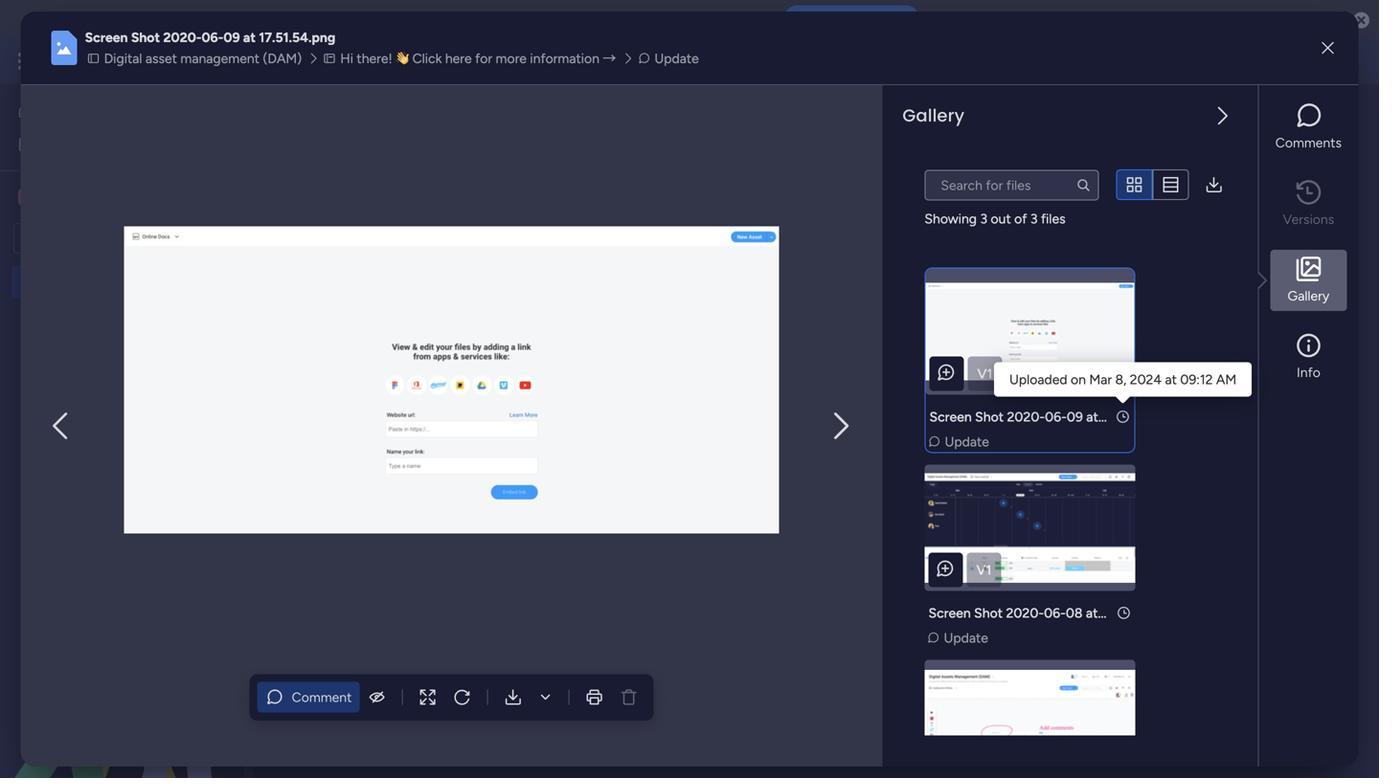 Task type: describe. For each thing, give the bounding box(es) containing it.
enable for enable now!
[[815, 11, 855, 27]]

monday
[[85, 50, 151, 72]]

this
[[673, 11, 699, 28]]

1 vertical spatial 17.51.54.png
[[1102, 409, 1176, 425]]

filter
[[742, 231, 773, 247]]

v2 search image
[[541, 228, 555, 250]]

invite / 1
[[1253, 113, 1304, 129]]

update button for screen shot 2020-06-09 at 17.51.54.png
[[926, 432, 995, 453]]

gallery inside button
[[1288, 288, 1330, 304]]

plans
[[361, 53, 393, 69]]

0 vertical spatial download image
[[1114, 283, 1133, 302]]

update button for screen shot 2020-06-08 at 11.08.33.png
[[925, 628, 994, 649]]

workspace image
[[18, 188, 37, 207]]

see
[[335, 53, 358, 69]]

new
[[298, 231, 326, 247]]

2 horizontal spatial 09
[[1067, 409, 1083, 425]]

screen shot 2020-06-08 at 11.06.17.png
[[776, 515, 1021, 532]]

digital asset management (dam) button
[[85, 48, 308, 69]]

website
[[45, 339, 94, 355]]

on
[[1071, 372, 1086, 388]]

1 horizontal spatial 08
[[913, 515, 930, 532]]

add widget
[[444, 230, 514, 247]]

8,
[[1115, 372, 1127, 388]]

0 horizontal spatial download image
[[536, 688, 555, 707]]

integrate
[[1040, 180, 1095, 196]]

lottie animation image
[[0, 585, 244, 779]]

gallery button
[[1271, 250, 1347, 311]]

2024
[[1130, 372, 1162, 388]]

11.06.17.png
[[949, 515, 1021, 532]]

hi there!   👋  click here for more information  → button
[[321, 48, 622, 69]]

asset inside digital asset management (dam) button
[[145, 50, 177, 67]]

add
[[444, 230, 469, 247]]

c button
[[13, 181, 187, 214]]

1 horizontal spatial gallery layout group
[[1116, 170, 1189, 201]]

see plans
[[335, 53, 393, 69]]

automate button
[[1201, 172, 1303, 203]]

11.08.33.png for the right gallery layout group
[[1101, 606, 1176, 622]]

(dam) inside list box
[[204, 274, 243, 290]]

of
[[1015, 211, 1027, 227]]

click
[[412, 50, 442, 67]]

comment
[[292, 689, 352, 706]]

uploaded on mar 8, 2024 at 09:12 am
[[1010, 372, 1237, 388]]

info
[[1297, 365, 1321, 381]]

download image
[[1204, 175, 1224, 195]]

comments button
[[1271, 97, 1347, 158]]

digital inside digital asset management (dam) button
[[104, 50, 142, 67]]

am
[[1216, 372, 1237, 388]]

/
[[1290, 113, 1295, 129]]

redesign
[[165, 339, 217, 355]]

0 horizontal spatial 17.51.54.png
[[259, 29, 336, 46]]

0 horizontal spatial 08
[[683, 515, 700, 532]]

2 horizontal spatial 08
[[1066, 606, 1083, 622]]

screen shot 2020-06-08 at 11.08.33.png for gallery layout group to the bottom
[[546, 515, 794, 532]]

arrow down image
[[779, 227, 802, 250]]

information
[[530, 50, 600, 67]]

automate
[[1235, 180, 1295, 196]]

1 vertical spatial screen shot 2020-06-09 at 17.51.54.png
[[930, 409, 1176, 425]]

update for screen shot 2020-06-08 at 11.08.33.png
[[944, 630, 988, 647]]

management inside button
[[180, 50, 260, 67]]

website homepage redesign
[[45, 339, 217, 355]]

11.08.33.png for gallery layout group to the bottom
[[719, 515, 794, 532]]

for
[[475, 50, 492, 67]]

enable desktop notifications on this computer
[[459, 11, 768, 28]]

here
[[445, 50, 472, 67]]

on
[[651, 11, 670, 28]]

enable now! button
[[784, 5, 920, 34]]

enable for enable desktop notifications on this computer
[[459, 11, 503, 28]]

uploaded
[[1010, 372, 1068, 388]]



Task type: vqa. For each thing, say whether or not it's contained in the screenshot.
'This'
yes



Task type: locate. For each thing, give the bounding box(es) containing it.
enable
[[459, 11, 503, 28], [815, 11, 855, 27]]

0 vertical spatial update button
[[635, 48, 705, 69]]

now!
[[858, 11, 888, 27]]

1 vertical spatial update
[[945, 434, 989, 450]]

digital asset management (dam)
[[104, 50, 302, 67], [45, 274, 243, 290]]

1 horizontal spatial asset
[[145, 50, 177, 67]]

gallery
[[903, 104, 965, 128], [1288, 288, 1330, 304]]

2 vertical spatial asset
[[86, 274, 118, 290]]

1 vertical spatial gallery layout group
[[1026, 277, 1099, 308]]

comments
[[1276, 135, 1342, 151]]

0 vertical spatial (dam)
[[263, 50, 302, 67]]

invite
[[1253, 113, 1286, 129]]

mar
[[1089, 372, 1112, 388]]

1 horizontal spatial (dam)
[[263, 50, 302, 67]]

info button
[[1271, 327, 1347, 388]]

shot
[[131, 29, 160, 46], [975, 409, 1004, 425], [362, 515, 390, 532], [592, 515, 620, 532], [822, 515, 850, 532], [974, 606, 1003, 622]]

0 vertical spatial screen shot 2020-06-08 at 11.08.33.png
[[546, 515, 794, 532]]

(dam) left see
[[263, 50, 302, 67]]

asset
[[145, 50, 177, 67], [329, 231, 361, 247], [86, 274, 118, 290]]

0 vertical spatial gallery layout group
[[1116, 170, 1189, 201]]

creative requests
[[45, 307, 151, 323]]

list box
[[0, 262, 244, 622]]

v1
[[978, 366, 993, 382], [977, 562, 992, 579]]

3 left out
[[980, 211, 988, 227]]

2 horizontal spatial 17.51.54.png
[[1102, 409, 1176, 425]]

0 horizontal spatial screen shot 2020-06-08 at 11.08.33.png
[[546, 515, 794, 532]]

2 vertical spatial update
[[944, 630, 988, 647]]

2 public board image from the top
[[20, 338, 38, 356]]

0 horizontal spatial search for files search field
[[312, 277, 487, 308]]

0 horizontal spatial gallery
[[903, 104, 965, 128]]

0 vertical spatial public board image
[[20, 273, 38, 291]]

invite / 1 button
[[1217, 105, 1312, 136]]

1 horizontal spatial digital
[[104, 50, 142, 67]]

0 vertical spatial screen shot 2020-06-09 at 17.51.54.png
[[85, 29, 336, 46]]

2 horizontal spatial asset
[[329, 231, 361, 247]]

option
[[0, 265, 244, 269]]

computer
[[703, 11, 768, 28]]

creative
[[45, 307, 96, 323]]

1 enable from the left
[[459, 11, 503, 28]]

09
[[224, 29, 240, 46], [1067, 409, 1083, 425], [453, 515, 470, 532]]

0 vertical spatial 09
[[224, 29, 240, 46]]

0 horizontal spatial enable
[[459, 11, 503, 28]]

digital
[[104, 50, 142, 67], [45, 274, 83, 290]]

management
[[193, 50, 298, 72], [180, 50, 260, 67], [121, 274, 201, 290]]

None search field
[[925, 170, 1099, 201]]

1 horizontal spatial 3
[[1031, 211, 1038, 227]]

1 horizontal spatial enable
[[815, 11, 855, 27]]

0 vertical spatial v1
[[978, 366, 993, 382]]

0 vertical spatial digital asset management (dam)
[[104, 50, 302, 67]]

1 vertical spatial v1
[[977, 562, 992, 579]]

1 vertical spatial asset
[[329, 231, 361, 247]]

1 horizontal spatial 11.08.33.png
[[1101, 606, 1176, 622]]

0 horizontal spatial (dam)
[[204, 274, 243, 290]]

👋
[[396, 50, 409, 67]]

(dam) inside button
[[263, 50, 302, 67]]

homepage
[[98, 339, 161, 355]]

1 vertical spatial public board image
[[20, 338, 38, 356]]

lottie animation element
[[0, 585, 244, 779]]

(dam) up "redesign"
[[204, 274, 243, 290]]

screen shot 2020-06-08 at 11.08.33.png
[[546, 515, 794, 532], [929, 606, 1176, 622]]

out
[[991, 211, 1011, 227]]

screen shot 2020-06-08 at 11.08.33.png for the right gallery layout group
[[929, 606, 1176, 622]]

0 horizontal spatial asset
[[86, 274, 118, 290]]

Search for files search field
[[925, 170, 1099, 201], [312, 277, 487, 308]]

0 horizontal spatial digital
[[45, 274, 83, 290]]

1 vertical spatial download image
[[536, 688, 555, 707]]

2 vertical spatial screen shot 2020-06-09 at 17.51.54.png
[[316, 515, 563, 532]]

1 horizontal spatial screen shot 2020-06-08 at 11.08.33.png
[[929, 606, 1176, 622]]

1 vertical spatial gallery
[[1288, 288, 1330, 304]]

digital up creative
[[45, 274, 83, 290]]

08
[[683, 515, 700, 532], [913, 515, 930, 532], [1066, 606, 1083, 622]]

11.08.33.png
[[719, 515, 794, 532], [1101, 606, 1176, 622]]

add view image
[[879, 181, 887, 195]]

1 public board image from the top
[[20, 273, 38, 291]]

enable inside 'button'
[[815, 11, 855, 27]]

17.51.54.png
[[259, 29, 336, 46], [1102, 409, 1176, 425], [488, 515, 563, 532]]

1 horizontal spatial 17.51.54.png
[[488, 515, 563, 532]]

more
[[496, 50, 527, 67]]

digital inside list box
[[45, 274, 83, 290]]

files
[[1041, 211, 1066, 227]]

0 vertical spatial 11.08.33.png
[[719, 515, 794, 532]]

there!
[[357, 50, 392, 67]]

3
[[980, 211, 988, 227], [1031, 211, 1038, 227]]

search for files search field down add
[[312, 277, 487, 308]]

hi there!   👋  click here for more information  →
[[340, 50, 616, 67]]

1 vertical spatial search for files search field
[[312, 277, 487, 308]]

gallery layout group down files
[[1026, 277, 1099, 308]]

enable left now!
[[815, 11, 855, 27]]

update for screen shot 2020-06-09 at 17.51.54.png
[[945, 434, 989, 450]]

list box containing digital asset management (dam)
[[0, 262, 244, 622]]

monday work management
[[85, 50, 298, 72]]

public board image
[[20, 273, 38, 291], [20, 338, 38, 356]]

v1 for screen shot 2020-06-09 at 17.51.54.png
[[978, 366, 993, 382]]

1 vertical spatial (dam)
[[204, 274, 243, 290]]

1 vertical spatial digital
[[45, 274, 83, 290]]

hi
[[340, 50, 353, 67]]

public board image
[[20, 306, 38, 324]]

1 horizontal spatial download image
[[1114, 283, 1133, 302]]

screen shot 2020-06-09 at 17.51.54.png
[[85, 29, 336, 46], [930, 409, 1176, 425], [316, 515, 563, 532]]

notifications
[[563, 11, 647, 28]]

enable now!
[[815, 11, 888, 27]]

digital left work
[[104, 50, 142, 67]]

2 vertical spatial 17.51.54.png
[[488, 515, 563, 532]]

management inside list box
[[121, 274, 201, 290]]

person button
[[623, 223, 706, 254]]

widget
[[472, 230, 514, 247]]

v1 for screen shot 2020-06-08 at 11.08.33.png
[[977, 562, 992, 579]]

filter button
[[712, 223, 802, 254]]

0 horizontal spatial gallery layout group
[[1026, 277, 1099, 308]]

1 3 from the left
[[980, 211, 988, 227]]

0 vertical spatial digital
[[104, 50, 142, 67]]

3 right of
[[1031, 211, 1038, 227]]

select product image
[[17, 52, 36, 71]]

06-
[[202, 29, 224, 46], [1045, 409, 1067, 425], [432, 515, 453, 532], [662, 515, 683, 532], [891, 515, 913, 532], [1044, 606, 1066, 622]]

1 vertical spatial 11.08.33.png
[[1101, 606, 1176, 622]]

public board image down public board icon at the top
[[20, 338, 38, 356]]

public board image up public board icon at the top
[[20, 273, 38, 291]]

integrate button
[[1008, 168, 1193, 208]]

v1 down 11.06.17.png
[[977, 562, 992, 579]]

asset inside list box
[[86, 274, 118, 290]]

2 3 from the left
[[1031, 211, 1038, 227]]

dapulse close image
[[1353, 11, 1370, 31]]

john smith image
[[1326, 46, 1356, 77]]

→
[[603, 50, 616, 67]]

gallery layout group left download icon
[[1116, 170, 1189, 201]]

Search in workspace field
[[40, 227, 160, 250]]

1 horizontal spatial search for files search field
[[925, 170, 1099, 201]]

0 vertical spatial 17.51.54.png
[[259, 29, 336, 46]]

see plans button
[[309, 47, 401, 76]]

search image
[[1076, 178, 1091, 193]]

0 vertical spatial update
[[655, 50, 699, 67]]

desktop
[[506, 11, 560, 28]]

1 vertical spatial screen shot 2020-06-08 at 11.08.33.png
[[929, 606, 1176, 622]]

0 horizontal spatial 3
[[980, 211, 988, 227]]

c
[[23, 189, 33, 205]]

0 vertical spatial search for files search field
[[925, 170, 1099, 201]]

person
[[654, 231, 695, 247]]

1 vertical spatial update button
[[926, 432, 995, 453]]

update
[[655, 50, 699, 67], [945, 434, 989, 450], [944, 630, 988, 647]]

09:12
[[1180, 372, 1213, 388]]

add widget button
[[409, 223, 523, 254]]

Search field
[[555, 225, 612, 252]]

comment button
[[257, 682, 360, 713]]

1 vertical spatial 09
[[1067, 409, 1083, 425]]

v1 left uploaded
[[978, 366, 993, 382]]

new asset
[[298, 231, 361, 247]]

0 vertical spatial gallery
[[903, 104, 965, 128]]

digital asset management (dam) inside button
[[104, 50, 302, 67]]

new asset button
[[290, 223, 369, 254]]

screen
[[85, 29, 128, 46], [930, 409, 972, 425], [316, 515, 358, 532], [546, 515, 588, 532], [776, 515, 818, 532], [929, 606, 971, 622]]

public board image for digital asset management (dam)
[[20, 273, 38, 291]]

gallery layout group
[[1116, 170, 1189, 201], [1026, 277, 1099, 308]]

1 vertical spatial digital asset management (dam)
[[45, 274, 243, 290]]

public board image for website homepage redesign
[[20, 338, 38, 356]]

requests
[[99, 307, 151, 323]]

2 vertical spatial update button
[[925, 628, 994, 649]]

update button
[[635, 48, 705, 69], [926, 432, 995, 453], [925, 628, 994, 649]]

showing 3 out of 3 files
[[925, 211, 1066, 227]]

2 enable from the left
[[815, 11, 855, 27]]

at
[[243, 29, 256, 46], [1165, 372, 1177, 388], [1086, 409, 1098, 425], [473, 515, 485, 532], [703, 515, 716, 532], [933, 515, 945, 532], [1086, 606, 1098, 622]]

2020-
[[163, 29, 202, 46], [1007, 409, 1045, 425], [394, 515, 432, 532], [624, 515, 662, 532], [853, 515, 891, 532], [1006, 606, 1044, 622]]

download image
[[1114, 283, 1133, 302], [536, 688, 555, 707]]

1
[[1298, 113, 1304, 129]]

enable up for on the left top of the page
[[459, 11, 503, 28]]

0 horizontal spatial 11.08.33.png
[[719, 515, 794, 532]]

0 horizontal spatial 09
[[224, 29, 240, 46]]

showing
[[925, 211, 977, 227]]

(dam)
[[263, 50, 302, 67], [204, 274, 243, 290]]

2 vertical spatial 09
[[453, 515, 470, 532]]

1 horizontal spatial gallery
[[1288, 288, 1330, 304]]

0 vertical spatial asset
[[145, 50, 177, 67]]

asset inside "new asset" button
[[329, 231, 361, 247]]

search for files search field up of
[[925, 170, 1099, 201]]

work
[[155, 50, 189, 72]]

1 horizontal spatial 09
[[453, 515, 470, 532]]



